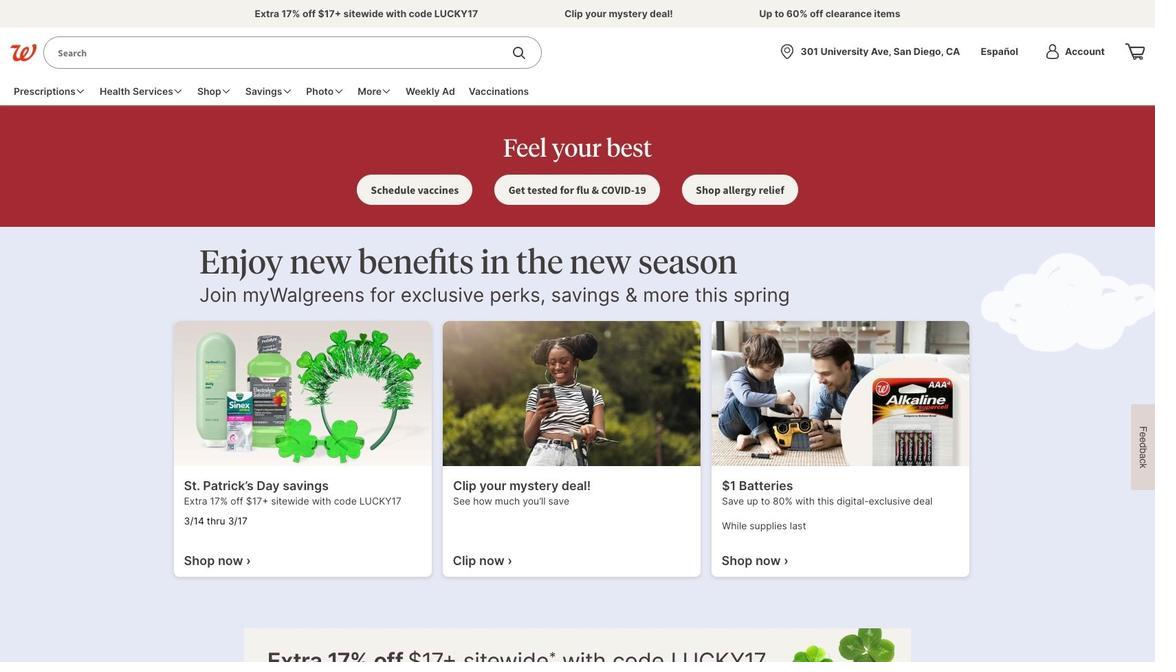 Task type: locate. For each thing, give the bounding box(es) containing it.
Search by keyword or item number text field
[[44, 37, 514, 68]]

advertisement element
[[244, 629, 911, 662]]

walgreens: trusted since 1901 image
[[10, 44, 36, 61]]



Task type: describe. For each thing, give the bounding box(es) containing it.
account. element
[[1065, 46, 1105, 56]]

search image
[[512, 46, 526, 59]]

top navigation with the logo, search field, account and cart element
[[0, 28, 1155, 105]]



Task type: vqa. For each thing, say whether or not it's contained in the screenshot.
First name text field
no



